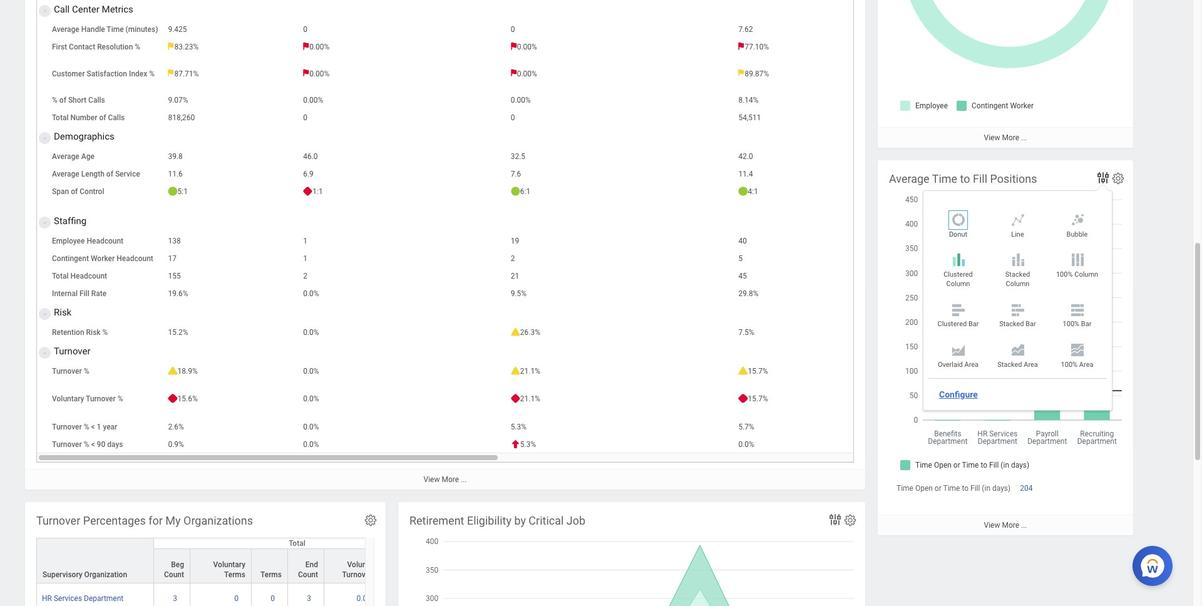 Task type: describe. For each thing, give the bounding box(es) containing it.
time open or time to fill (in days)
[[897, 484, 1011, 493]]

short
[[68, 96, 87, 105]]

more for global support organization health element
[[442, 476, 459, 484]]

1 vertical spatial headcount
[[117, 254, 153, 263]]

column for clustered column
[[947, 280, 971, 288]]

supervisory
[[43, 571, 82, 580]]

voluntary turnover % inside global support organization health element
[[52, 395, 123, 403]]

area for 100% area
[[1080, 361, 1094, 369]]

row containing hr services department
[[36, 584, 441, 606]]

average length of service
[[52, 170, 140, 179]]

or
[[935, 484, 942, 493]]

more for the "workforce cost visibility" element
[[1003, 134, 1020, 142]]

retirement eligibility by critical job element
[[398, 502, 866, 606]]

internal
[[52, 290, 78, 298]]

1 vertical spatial 2
[[303, 272, 308, 281]]

bubble button
[[1051, 212, 1105, 243]]

rate
[[91, 290, 107, 298]]

7.62
[[739, 25, 754, 34]]

employee headcount
[[52, 237, 123, 246]]

818,260
[[168, 113, 195, 122]]

line image
[[1011, 212, 1026, 227]]

configure retirement eligibility by critical job image
[[844, 514, 858, 528]]

voluntary inside global support organization health element
[[52, 395, 84, 403]]

average handle time (minutes)
[[52, 25, 158, 34]]

26.3%
[[520, 328, 541, 337]]

... inside average time to fill positions element
[[1022, 521, 1028, 530]]

voluntary terms column header
[[190, 539, 252, 585]]

workforce cost visibility element
[[878, 0, 1134, 148]]

100% column image
[[1070, 253, 1085, 268]]

service
[[115, 170, 140, 179]]

view for global support organization health element
[[424, 476, 440, 484]]

retirement eligibility by critical job
[[410, 514, 586, 528]]

call
[[54, 4, 70, 15]]

voluntary for voluntary terms popup button
[[213, 561, 246, 570]]

21
[[511, 272, 519, 281]]

services
[[54, 595, 82, 603]]

satisfaction
[[87, 69, 127, 78]]

more inside average time to fill positions element
[[1003, 521, 1020, 530]]

1 for 138
[[303, 237, 308, 246]]

< for 90
[[91, 440, 95, 449]]

row containing beg count
[[36, 539, 441, 585]]

stacked area
[[998, 361, 1039, 369]]

21.1% for 15.6%
[[520, 395, 541, 403]]

retention risk %
[[52, 328, 108, 337]]

overlaid
[[938, 361, 963, 369]]

bar for clustered bar
[[969, 320, 979, 329]]

100% bar image
[[1070, 302, 1085, 317]]

terms button
[[252, 550, 288, 583]]

time right or
[[944, 484, 961, 493]]

job
[[567, 514, 586, 528]]

critical
[[529, 514, 564, 528]]

29.8%
[[739, 290, 759, 298]]

contingent worker headcount
[[52, 254, 153, 263]]

... for the "workforce cost visibility" element
[[1022, 134, 1028, 142]]

time inside global support organization health element
[[107, 25, 124, 34]]

average time to fill positions element
[[878, 160, 1134, 536]]

% inside voluntary turnover %
[[374, 571, 380, 580]]

contact
[[69, 43, 95, 51]]

0.0% for turnover % < 90 days
[[303, 440, 319, 449]]

open
[[916, 484, 933, 493]]

total for total headcount
[[52, 272, 69, 281]]

15.7% for 15.6%
[[748, 395, 769, 403]]

0 horizontal spatial risk
[[54, 307, 72, 318]]

% up turnover % < 90 days
[[84, 423, 89, 432]]

stacked for stacked column
[[1006, 271, 1031, 279]]

organizations
[[184, 514, 253, 528]]

voluntary terms
[[213, 561, 246, 580]]

count for end
[[298, 571, 318, 580]]

voluntary turnover % inside popup button
[[342, 561, 380, 580]]

index
[[129, 69, 147, 78]]

turnover inside popup button
[[342, 571, 372, 580]]

fill inside global support organization health element
[[80, 290, 89, 298]]

0.9%
[[168, 440, 184, 449]]

stacked bar image
[[1011, 302, 1026, 317]]

clustered bar
[[938, 320, 979, 329]]

end
[[306, 561, 318, 570]]

46.0
[[303, 152, 318, 161]]

line
[[1012, 230, 1025, 239]]

total number of calls
[[52, 113, 125, 122]]

turnover for turnover % < 1 year
[[52, 423, 82, 432]]

age
[[81, 152, 95, 161]]

control
[[80, 187, 104, 196]]

15.7% for 18.9%
[[748, 367, 769, 376]]

average for average handle time (minutes)
[[52, 25, 79, 34]]

5:1
[[178, 187, 188, 196]]

% up the days
[[118, 395, 123, 403]]

end count
[[298, 561, 318, 580]]

end count column header
[[288, 539, 325, 585]]

configure and view chart data image
[[1096, 170, 1111, 185]]

% down "(minutes)"
[[135, 43, 140, 51]]

9.07%
[[168, 96, 188, 105]]

clustered for bar
[[938, 320, 967, 329]]

17
[[168, 254, 177, 263]]

retirement
[[410, 514, 465, 528]]

supervisory organization column header
[[36, 538, 154, 585]]

total button
[[154, 539, 440, 549]]

average for average age
[[52, 152, 79, 161]]

of left the "short"
[[59, 96, 66, 105]]

terms inside voluntary terms
[[224, 571, 246, 580]]

% left the "short"
[[52, 96, 58, 105]]

row containing total
[[36, 538, 441, 585]]

collapse image for demographics
[[39, 131, 47, 146]]

1 0 button from the left
[[234, 594, 241, 604]]

turnover %
[[52, 367, 89, 376]]

end count button
[[288, 550, 324, 583]]

hr services department link
[[42, 592, 124, 603]]

2 3 button from the left
[[307, 594, 313, 604]]

clustered column
[[944, 271, 973, 288]]

stacked column
[[1006, 271, 1031, 288]]

stacked for stacked bar
[[1000, 320, 1025, 329]]

11.6
[[168, 170, 183, 179]]

39.8
[[168, 152, 183, 161]]

stacked bar button
[[992, 302, 1045, 333]]

45
[[739, 272, 747, 281]]

% down retention risk %
[[84, 367, 89, 376]]

donut button
[[932, 212, 985, 243]]

collapse image for turnover
[[39, 346, 47, 361]]

5.7%
[[739, 423, 755, 432]]

staffing
[[54, 216, 87, 227]]

organization
[[84, 571, 127, 580]]

stacked column button
[[992, 253, 1045, 292]]

first contact resolution %
[[52, 43, 140, 51]]

average time to fill positions
[[890, 172, 1038, 185]]

eligibility
[[467, 514, 512, 528]]

configure and view chart data image
[[828, 512, 843, 528]]

voluntary for voluntary turnover % popup button
[[347, 561, 380, 570]]

area for overlaid area
[[965, 361, 979, 369]]

bubble image
[[1070, 212, 1085, 227]]

% left 90
[[84, 440, 89, 449]]

count for beg
[[164, 571, 184, 580]]

voluntary turnover % button
[[325, 550, 385, 583]]

supervisory organization
[[43, 571, 127, 580]]

2 vertical spatial 1
[[97, 423, 101, 432]]

155
[[168, 272, 181, 281]]

collapse image
[[39, 216, 47, 231]]

of right 'number'
[[99, 113, 106, 122]]

204
[[1021, 484, 1033, 493]]

length
[[81, 170, 105, 179]]

time left open
[[897, 484, 914, 493]]

internal fill rate
[[52, 290, 107, 298]]

204 button
[[1021, 484, 1035, 494]]

2 vertical spatial view more ... link
[[878, 515, 1134, 536]]

6:1
[[520, 187, 531, 196]]

5
[[739, 254, 743, 263]]

percentages
[[83, 514, 146, 528]]

view more ... link for the "workforce cost visibility" element
[[878, 127, 1134, 148]]

15.2%
[[168, 328, 188, 337]]

calls for total number of calls
[[108, 113, 125, 122]]

100% for 100% bar
[[1064, 320, 1080, 329]]

100% area button
[[1051, 343, 1105, 373]]

view inside average time to fill positions element
[[985, 521, 1001, 530]]

54,511
[[739, 113, 761, 122]]

turnover percentages for my organizations
[[36, 514, 253, 528]]

year
[[103, 423, 117, 432]]



Task type: locate. For each thing, give the bounding box(es) containing it.
83.23%
[[174, 43, 199, 51]]

2 row from the top
[[36, 539, 441, 585]]

21.1%
[[520, 367, 541, 376], [520, 395, 541, 403]]

0 vertical spatial stacked
[[1006, 271, 1031, 279]]

count
[[164, 571, 184, 580], [298, 571, 318, 580]]

0 vertical spatial to
[[961, 172, 971, 185]]

2 area from the left
[[1024, 361, 1039, 369]]

1 21.1% from the top
[[520, 367, 541, 376]]

average
[[52, 25, 79, 34], [52, 152, 79, 161], [52, 170, 79, 179], [890, 172, 930, 185]]

15.7%
[[748, 367, 769, 376], [748, 395, 769, 403]]

0 vertical spatial ...
[[1022, 134, 1028, 142]]

time
[[107, 25, 124, 34], [933, 172, 958, 185], [897, 484, 914, 493], [944, 484, 961, 493]]

0 horizontal spatial voluntary turnover %
[[52, 395, 123, 403]]

0 horizontal spatial bar
[[969, 320, 979, 329]]

stacked inside button
[[998, 361, 1023, 369]]

turnover percentages for my organizations element
[[25, 502, 441, 606]]

view more ... up "retirement"
[[424, 476, 467, 484]]

< left 90
[[91, 440, 95, 449]]

... up "retirement"
[[461, 476, 467, 484]]

of right length
[[106, 170, 113, 179]]

40
[[739, 237, 747, 246]]

0 vertical spatial 1
[[303, 237, 308, 246]]

4:1
[[748, 187, 759, 196]]

stacked down stacked bar icon
[[1000, 320, 1025, 329]]

1 vertical spatial 21.1%
[[520, 395, 541, 403]]

9.5%
[[511, 290, 527, 298]]

number
[[70, 113, 97, 122]]

retention
[[52, 328, 84, 337]]

2 collapse image from the top
[[39, 307, 47, 322]]

2 0 button from the left
[[271, 594, 277, 604]]

terms column header
[[252, 539, 288, 585]]

0.0% for voluntary turnover %
[[303, 395, 319, 403]]

of right span
[[71, 187, 78, 196]]

view more ... link down days)
[[878, 515, 1134, 536]]

(in
[[983, 484, 991, 493]]

1 count from the left
[[164, 571, 184, 580]]

donut image
[[951, 212, 966, 227]]

total left 'number'
[[52, 113, 69, 122]]

2 21.1% from the top
[[520, 395, 541, 403]]

terms left the end count popup button
[[261, 571, 282, 580]]

for
[[149, 514, 163, 528]]

total up the end count popup button
[[289, 539, 306, 548]]

average for average length of service
[[52, 170, 79, 179]]

0 horizontal spatial 2
[[303, 272, 308, 281]]

headcount right the worker
[[117, 254, 153, 263]]

2 terms from the left
[[261, 571, 282, 580]]

0 button
[[234, 594, 241, 604], [271, 594, 277, 604]]

stacked area button
[[992, 343, 1045, 373]]

0 vertical spatial view more ... link
[[878, 127, 1134, 148]]

column for 100% column
[[1075, 271, 1099, 279]]

100% for 100% area
[[1062, 361, 1078, 369]]

11.4
[[739, 170, 754, 179]]

terms inside terms popup button
[[261, 571, 282, 580]]

1 for 17
[[303, 254, 308, 263]]

average for average time to fill positions
[[890, 172, 930, 185]]

risk down internal
[[54, 307, 72, 318]]

count down beg
[[164, 571, 184, 580]]

stacked down stacked column icon
[[1006, 271, 1031, 279]]

span of control
[[52, 187, 104, 196]]

1 vertical spatial 100%
[[1064, 320, 1080, 329]]

1 bar from the left
[[969, 320, 979, 329]]

0 vertical spatial risk
[[54, 307, 72, 318]]

2 vertical spatial view more ...
[[985, 521, 1028, 530]]

time up resolution
[[107, 25, 124, 34]]

7.6
[[511, 170, 521, 179]]

by
[[515, 514, 526, 528]]

department
[[84, 595, 124, 603]]

0 horizontal spatial area
[[965, 361, 979, 369]]

view more ... for the "workforce cost visibility" element
[[985, 134, 1028, 142]]

clustered bar image
[[951, 302, 966, 317]]

100% area
[[1062, 361, 1094, 369]]

0 horizontal spatial calls
[[88, 96, 105, 105]]

customer satisfaction index %
[[52, 69, 155, 78]]

1 vertical spatial more
[[442, 476, 459, 484]]

1 horizontal spatial count
[[298, 571, 318, 580]]

center
[[72, 4, 100, 15]]

1 horizontal spatial column
[[1006, 280, 1030, 288]]

1 15.7% from the top
[[748, 367, 769, 376]]

...
[[1022, 134, 1028, 142], [461, 476, 467, 484], [1022, 521, 1028, 530]]

0.0% for turnover % < 1 year
[[303, 423, 319, 432]]

19.6%
[[168, 290, 188, 298]]

stacked area image
[[1011, 343, 1026, 358]]

1 vertical spatial view more ...
[[424, 476, 467, 484]]

turnover for turnover
[[54, 346, 91, 357]]

overlaid area image
[[951, 343, 966, 358]]

0 vertical spatial clustered
[[944, 271, 973, 279]]

0 vertical spatial total
[[52, 113, 69, 122]]

metrics
[[102, 4, 133, 15]]

1 vertical spatial ...
[[461, 476, 467, 484]]

2 vertical spatial collapse image
[[39, 346, 47, 361]]

1 horizontal spatial bar
[[1026, 320, 1037, 329]]

% up voluntary turnover % image
[[374, 571, 380, 580]]

voluntary inside voluntary turnover %
[[347, 561, 380, 570]]

0 vertical spatial fill
[[974, 172, 988, 185]]

32.5
[[511, 152, 526, 161]]

turnover for turnover percentages for my organizations
[[36, 514, 80, 528]]

< for 1
[[91, 423, 95, 432]]

0 vertical spatial <
[[91, 423, 95, 432]]

area
[[965, 361, 979, 369], [1024, 361, 1039, 369], [1080, 361, 1094, 369]]

1 3 button from the left
[[173, 594, 179, 604]]

beg count button
[[154, 550, 190, 583]]

100% down 100% column "image"
[[1057, 271, 1074, 279]]

headcount for employee headcount
[[87, 237, 123, 246]]

2 bar from the left
[[1026, 320, 1037, 329]]

to left (in
[[963, 484, 969, 493]]

19
[[511, 237, 519, 246]]

voluntary left terms popup button on the left
[[213, 561, 246, 570]]

... inside global support organization health element
[[461, 476, 467, 484]]

3 down beg count
[[173, 595, 177, 603]]

% of short calls
[[52, 96, 105, 105]]

more inside the "workforce cost visibility" element
[[1003, 134, 1020, 142]]

100% bar
[[1064, 320, 1092, 329]]

2 horizontal spatial column
[[1075, 271, 1099, 279]]

view more ... for global support organization health element
[[424, 476, 467, 484]]

view more ... link up "retirement"
[[25, 469, 866, 490]]

clustered
[[944, 271, 973, 279], [938, 320, 967, 329]]

0 horizontal spatial 3
[[173, 595, 177, 603]]

42.0
[[739, 152, 754, 161]]

0 horizontal spatial terms
[[224, 571, 246, 580]]

<
[[91, 423, 95, 432], [91, 440, 95, 449]]

column inside clustered column
[[947, 280, 971, 288]]

100% for 100% column
[[1057, 271, 1074, 279]]

count down end
[[298, 571, 318, 580]]

fill left rate
[[80, 290, 89, 298]]

1 horizontal spatial voluntary turnover %
[[342, 561, 380, 580]]

calls right the "short"
[[88, 96, 105, 105]]

2 vertical spatial 100%
[[1062, 361, 1078, 369]]

calls right 'number'
[[108, 113, 125, 122]]

%
[[135, 43, 140, 51], [149, 69, 155, 78], [52, 96, 58, 105], [102, 328, 108, 337], [84, 367, 89, 376], [118, 395, 123, 403], [84, 423, 89, 432], [84, 440, 89, 449], [374, 571, 380, 580]]

2 vertical spatial stacked
[[998, 361, 1023, 369]]

1 horizontal spatial 2
[[511, 254, 515, 263]]

1 vertical spatial stacked
[[1000, 320, 1025, 329]]

0 vertical spatial voluntary turnover %
[[52, 395, 123, 403]]

fill left positions
[[974, 172, 988, 185]]

0 vertical spatial headcount
[[87, 237, 123, 246]]

bar for 100% bar
[[1082, 320, 1092, 329]]

more up positions
[[1003, 134, 1020, 142]]

voluntary turnover % image
[[330, 594, 380, 604]]

1 horizontal spatial risk
[[86, 328, 101, 337]]

1 vertical spatial calls
[[108, 113, 125, 122]]

collapse image
[[39, 131, 47, 146], [39, 307, 47, 322], [39, 346, 47, 361]]

3 button down end count
[[307, 594, 313, 604]]

collapse image for risk
[[39, 307, 47, 322]]

overlaid area button
[[932, 343, 985, 373]]

positions
[[991, 172, 1038, 185]]

21.1% for 18.9%
[[520, 367, 541, 376]]

stacked down stacked area image
[[998, 361, 1023, 369]]

overlaid area
[[938, 361, 979, 369]]

clustered column button
[[932, 253, 985, 292]]

2 vertical spatial view
[[985, 521, 1001, 530]]

3 bar from the left
[[1082, 320, 1092, 329]]

my
[[166, 514, 181, 528]]

area for stacked area
[[1024, 361, 1039, 369]]

view up "retirement"
[[424, 476, 440, 484]]

0 vertical spatial view more ...
[[985, 134, 1028, 142]]

hr
[[42, 595, 52, 603]]

bar inside stacked bar button
[[1026, 320, 1037, 329]]

0 vertical spatial 2
[[511, 254, 515, 263]]

column down 100% column "image"
[[1075, 271, 1099, 279]]

clustered for column
[[944, 271, 973, 279]]

clustered column image
[[951, 253, 966, 268]]

1 < from the top
[[91, 423, 95, 432]]

risk right retention
[[86, 328, 101, 337]]

1 horizontal spatial 3 button
[[307, 594, 313, 604]]

area inside button
[[1080, 361, 1094, 369]]

configure turnover percentages for my organizations image
[[364, 514, 378, 528]]

1 horizontal spatial voluntary
[[213, 561, 246, 570]]

% right index
[[149, 69, 155, 78]]

0 button down terms popup button on the left
[[271, 594, 277, 604]]

column for stacked column
[[1006, 280, 1030, 288]]

100% bar button
[[1051, 302, 1105, 333]]

headcount up internal fill rate
[[70, 272, 107, 281]]

... inside the "workforce cost visibility" element
[[1022, 134, 1028, 142]]

% right retention
[[102, 328, 108, 337]]

1 vertical spatial 15.7%
[[748, 395, 769, 403]]

3 down end count
[[307, 595, 311, 603]]

0.00%
[[310, 43, 330, 51], [517, 43, 537, 51], [310, 69, 330, 78], [517, 69, 537, 78], [303, 96, 323, 105], [511, 96, 531, 105]]

time up donut icon
[[933, 172, 958, 185]]

customer
[[52, 69, 85, 78]]

more
[[1003, 134, 1020, 142], [442, 476, 459, 484], [1003, 521, 1020, 530]]

1 3 from the left
[[173, 595, 177, 603]]

0.0%
[[303, 290, 319, 298], [303, 328, 319, 337], [303, 367, 319, 376], [303, 395, 319, 403], [303, 423, 319, 432], [303, 440, 319, 449], [739, 440, 755, 449]]

more inside global support organization health element
[[442, 476, 459, 484]]

0 vertical spatial collapse image
[[39, 131, 47, 146]]

average age
[[52, 152, 95, 161]]

donut
[[950, 230, 968, 239]]

... for global support organization health element
[[461, 476, 467, 484]]

1:1
[[313, 187, 323, 196]]

more down days)
[[1003, 521, 1020, 530]]

1
[[303, 237, 308, 246], [303, 254, 308, 263], [97, 423, 101, 432]]

3 area from the left
[[1080, 361, 1094, 369]]

area down stacked area image
[[1024, 361, 1039, 369]]

3 collapse image from the top
[[39, 346, 47, 361]]

view down (in
[[985, 521, 1001, 530]]

beg
[[171, 561, 184, 570]]

1 vertical spatial 1
[[303, 254, 308, 263]]

column down clustered column icon
[[947, 280, 971, 288]]

turnover % < 90 days
[[52, 440, 123, 449]]

1 vertical spatial voluntary turnover %
[[342, 561, 380, 580]]

1 vertical spatial view
[[424, 476, 440, 484]]

view for the "workforce cost visibility" element
[[985, 134, 1001, 142]]

view more ... up positions
[[985, 134, 1028, 142]]

view inside the "workforce cost visibility" element
[[985, 134, 1001, 142]]

0 horizontal spatial voluntary
[[52, 395, 84, 403]]

18.9%
[[178, 367, 198, 376]]

1 vertical spatial to
[[963, 484, 969, 493]]

2 vertical spatial fill
[[971, 484, 981, 493]]

view more ... inside the "workforce cost visibility" element
[[985, 134, 1028, 142]]

fill left (in
[[971, 484, 981, 493]]

0 horizontal spatial 0 button
[[234, 594, 241, 604]]

2 15.7% from the top
[[748, 395, 769, 403]]

100% area image
[[1070, 343, 1085, 358]]

bubble
[[1067, 230, 1088, 239]]

< left year
[[91, 423, 95, 432]]

turnover for turnover % < 90 days
[[52, 440, 82, 449]]

1 vertical spatial <
[[91, 440, 95, 449]]

2 vertical spatial total
[[289, 539, 306, 548]]

0 vertical spatial 21.1%
[[520, 367, 541, 376]]

view more ... link inside global support organization health element
[[25, 469, 866, 490]]

0 vertical spatial 15.7%
[[748, 367, 769, 376]]

column down stacked column icon
[[1006, 280, 1030, 288]]

1 vertical spatial clustered
[[938, 320, 967, 329]]

voluntary turnover %
[[52, 395, 123, 403], [342, 561, 380, 580]]

89.87%
[[745, 69, 770, 78]]

0 horizontal spatial count
[[164, 571, 184, 580]]

area down overlaid area icon
[[965, 361, 979, 369]]

0.0% for turnover %
[[303, 367, 319, 376]]

headcount up the worker
[[87, 237, 123, 246]]

clustered down clustered bar icon
[[938, 320, 967, 329]]

1 horizontal spatial 3
[[307, 595, 311, 603]]

0 button down voluntary terms
[[234, 594, 241, 604]]

0 vertical spatial 100%
[[1057, 271, 1074, 279]]

0 horizontal spatial 3 button
[[173, 594, 179, 604]]

1 horizontal spatial terms
[[261, 571, 282, 580]]

2 horizontal spatial bar
[[1082, 320, 1092, 329]]

1 terms from the left
[[224, 571, 246, 580]]

1 vertical spatial total
[[52, 272, 69, 281]]

more up "retirement"
[[442, 476, 459, 484]]

stacked for stacked area
[[998, 361, 1023, 369]]

row
[[36, 538, 441, 585], [36, 539, 441, 585], [36, 584, 441, 606]]

100% inside button
[[1064, 320, 1080, 329]]

total up internal
[[52, 272, 69, 281]]

voluntary down turnover % at the left bottom
[[52, 395, 84, 403]]

bar for stacked bar
[[1026, 320, 1037, 329]]

2 count from the left
[[298, 571, 318, 580]]

0 horizontal spatial column
[[947, 280, 971, 288]]

view inside global support organization health element
[[424, 476, 440, 484]]

3 button down beg count
[[173, 594, 179, 604]]

voluntary turnover % up turnover % < 1 year
[[52, 395, 123, 403]]

0 vertical spatial 5.3%
[[511, 423, 527, 432]]

view more ... inside global support organization health element
[[424, 476, 467, 484]]

view more ... down days)
[[985, 521, 1028, 530]]

turnover for turnover %
[[52, 367, 82, 376]]

calls for % of short calls
[[88, 96, 105, 105]]

configure average time to fill positions image
[[1112, 172, 1126, 185]]

... up positions
[[1022, 134, 1028, 142]]

headcount for total headcount
[[70, 272, 107, 281]]

total inside 'total' popup button
[[289, 539, 306, 548]]

2 3 from the left
[[307, 595, 311, 603]]

0 vertical spatial calls
[[88, 96, 105, 105]]

view up positions
[[985, 134, 1001, 142]]

1 vertical spatial fill
[[80, 290, 89, 298]]

view more ... link up positions
[[878, 127, 1134, 148]]

1 horizontal spatial area
[[1024, 361, 1039, 369]]

bar inside the clustered bar button
[[969, 320, 979, 329]]

2 < from the top
[[91, 440, 95, 449]]

expand image
[[38, 9, 53, 16]]

line button
[[992, 212, 1045, 243]]

1 vertical spatial 5.3%
[[520, 440, 536, 449]]

global support organization health element
[[25, 0, 1203, 490]]

voluntary inside column header
[[213, 561, 246, 570]]

6.9
[[303, 170, 314, 179]]

1 vertical spatial collapse image
[[39, 307, 47, 322]]

3 row from the top
[[36, 584, 441, 606]]

supervisory organization button
[[37, 539, 153, 583]]

5.3%
[[511, 423, 527, 432], [520, 440, 536, 449]]

0 vertical spatial more
[[1003, 134, 1020, 142]]

view more ...
[[985, 134, 1028, 142], [424, 476, 467, 484], [985, 521, 1028, 530]]

0 vertical spatial view
[[985, 134, 1001, 142]]

... down 204
[[1022, 521, 1028, 530]]

2 vertical spatial ...
[[1022, 521, 1028, 530]]

terms
[[224, 571, 246, 580], [261, 571, 282, 580]]

view more ... link for global support organization health element
[[25, 469, 866, 490]]

total for total number of calls
[[52, 113, 69, 122]]

1 row from the top
[[36, 538, 441, 585]]

15.7% up 5.7% at the bottom of the page
[[748, 395, 769, 403]]

1 horizontal spatial calls
[[108, 113, 125, 122]]

column inside stacked column
[[1006, 280, 1030, 288]]

terms left terms popup button on the left
[[224, 571, 246, 580]]

1 vertical spatial view more ... link
[[25, 469, 866, 490]]

1 collapse image from the top
[[39, 131, 47, 146]]

100% down 100% bar image
[[1064, 320, 1080, 329]]

0.0% for retention risk %
[[303, 328, 319, 337]]

beg count
[[164, 561, 184, 580]]

2 vertical spatial headcount
[[70, 272, 107, 281]]

2 horizontal spatial voluntary
[[347, 561, 380, 570]]

to up donut icon
[[961, 172, 971, 185]]

clustered down clustered column icon
[[944, 271, 973, 279]]

0.0% for internal fill rate
[[303, 290, 319, 298]]

view more ... inside average time to fill positions element
[[985, 521, 1028, 530]]

beg count column header
[[154, 539, 190, 585]]

voluntary up voluntary turnover % image
[[347, 561, 380, 570]]

hr services department
[[42, 595, 124, 603]]

2
[[511, 254, 515, 263], [303, 272, 308, 281]]

(minutes)
[[126, 25, 158, 34]]

span
[[52, 187, 69, 196]]

1 horizontal spatial 0 button
[[271, 594, 277, 604]]

15.7% down 7.5%
[[748, 367, 769, 376]]

voluntary turnover % up voluntary turnover % image
[[342, 561, 380, 580]]

100% down 100% area icon
[[1062, 361, 1078, 369]]

2 vertical spatial more
[[1003, 521, 1020, 530]]

1 area from the left
[[965, 361, 979, 369]]

column inside 100% column button
[[1075, 271, 1099, 279]]

2 horizontal spatial area
[[1080, 361, 1094, 369]]

bar inside "100% bar" button
[[1082, 320, 1092, 329]]

first
[[52, 43, 67, 51]]

area down 100% area icon
[[1080, 361, 1094, 369]]

stacked column image
[[1011, 253, 1026, 268]]

138
[[168, 237, 181, 246]]

1 vertical spatial risk
[[86, 328, 101, 337]]



Task type: vqa. For each thing, say whether or not it's contained in the screenshot.
Email Logan McNeil element
no



